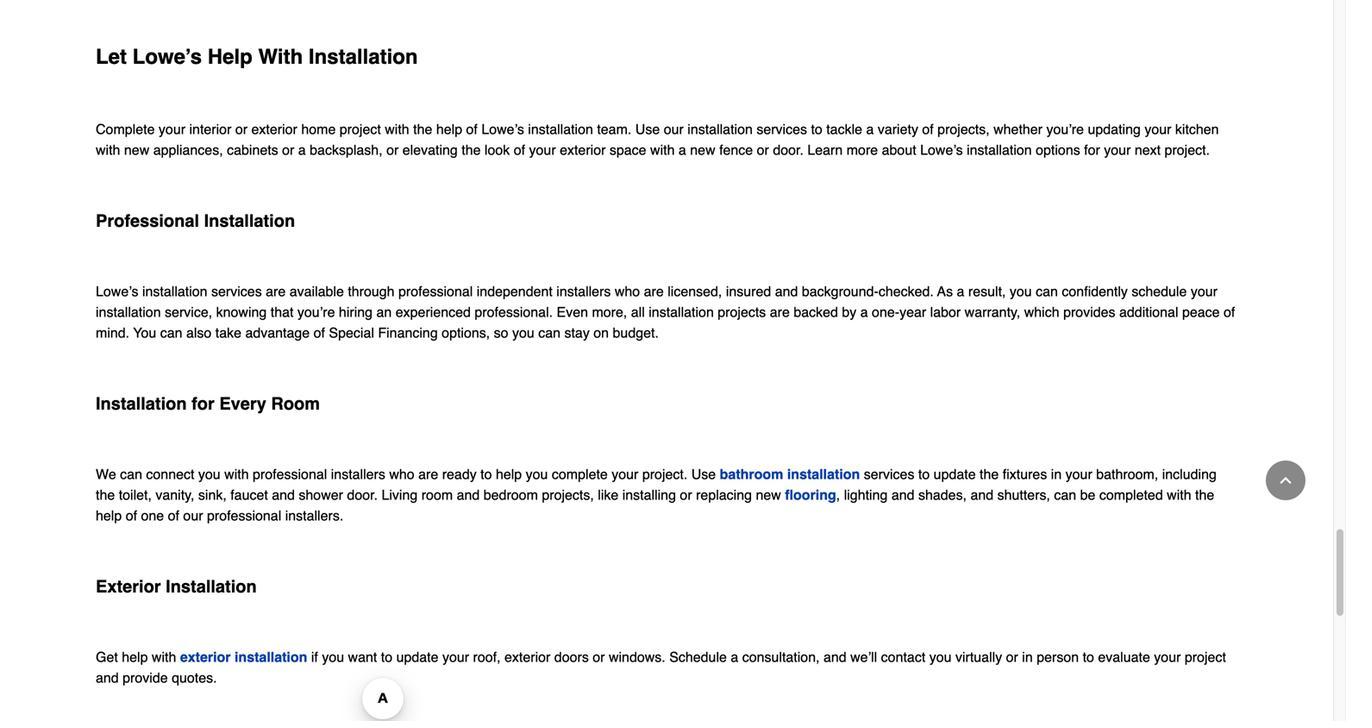 Task type: describe. For each thing, give the bounding box(es) containing it.
with up 'provide'
[[152, 649, 176, 665]]

your right look on the left top
[[529, 142, 556, 158]]

or right fence
[[757, 142, 769, 158]]

exterior up quotes.
[[180, 649, 231, 665]]

year
[[900, 304, 926, 320]]

get help with exterior installation
[[96, 649, 307, 665]]

lowe's right the let
[[133, 45, 202, 68]]

complete
[[96, 121, 155, 137]]

with down complete
[[96, 142, 120, 158]]

lowe's installation services are available through professional independent installers who are licensed, insured and background-checked. as a result, you can confidently schedule your installation service, knowing that you're hiring an experienced professional. even more, all installation projects are backed by a one-year labor warranty, which provides additional peace of mind. you can also take advantage of special financing options, so you can stay on budget.
[[96, 283, 1235, 341]]

room
[[271, 394, 320, 413]]

can right you
[[160, 325, 182, 341]]

you up bedroom
[[526, 466, 548, 482]]

fence
[[719, 142, 753, 158]]

labor
[[930, 304, 961, 320]]

help up bedroom
[[496, 466, 522, 482]]

0 horizontal spatial new
[[124, 142, 149, 158]]

exterior installation
[[96, 576, 262, 596]]

,
[[836, 487, 840, 503]]

updating
[[1088, 121, 1141, 137]]

installation up service,
[[142, 283, 207, 299]]

mind.
[[96, 325, 129, 341]]

your up like
[[612, 466, 639, 482]]

by
[[842, 304, 857, 320]]

want
[[348, 649, 377, 665]]

your inside the lowe's installation services are available through professional independent installers who are licensed, insured and background-checked. as a result, you can confidently schedule your installation service, knowing that you're hiring an experienced professional. even more, all installation projects are backed by a one-year labor warranty, which provides additional peace of mind. you can also take advantage of special financing options, so you can stay on budget.
[[1191, 283, 1218, 299]]

exterior down team.
[[560, 142, 606, 158]]

as
[[937, 283, 953, 299]]

backed
[[794, 304, 838, 320]]

be
[[1080, 487, 1096, 503]]

installation down licensed,
[[649, 304, 714, 320]]

whether
[[994, 121, 1043, 137]]

even
[[557, 304, 588, 320]]

confidently
[[1062, 283, 1128, 299]]

your up next
[[1145, 121, 1172, 137]]

you right if
[[322, 649, 344, 665]]

installation down whether
[[967, 142, 1032, 158]]

help inside , lighting and shades, and shutters, can be completed with the help of one of our professional installers.
[[96, 507, 122, 523]]

shutters,
[[998, 487, 1050, 503]]

living
[[382, 487, 418, 503]]

you're inside the lowe's installation services are available through professional independent installers who are licensed, insured and background-checked. as a result, you can confidently schedule your installation service, knowing that you're hiring an experienced professional. even more, all installation projects are backed by a one-year labor warranty, which provides additional peace of mind. you can also take advantage of special financing options, so you can stay on budget.
[[297, 304, 335, 320]]

or right cabinets
[[282, 142, 294, 158]]

more,
[[592, 304, 627, 320]]

fixtures
[[1003, 466, 1047, 482]]

your left roof,
[[442, 649, 469, 665]]

independent
[[477, 283, 553, 299]]

to inside complete your interior or exterior home project with the help of lowe's installation team. use our installation services to tackle a variety of projects, whether you're updating your kitchen with new appliances, cabinets or a backsplash, or elevating the look of your exterior space with a new fence or door. learn more about lowe's installation options for your next project.
[[811, 121, 823, 137]]

0 horizontal spatial installers
[[331, 466, 385, 482]]

we'll
[[851, 649, 877, 665]]

ready
[[442, 466, 477, 482]]

update inside the services to update the fixtures in your bathroom, including the toilet, vanity, sink, faucet and shower door. living room and bedroom projects, like installing or replacing new
[[934, 466, 976, 482]]

projects
[[718, 304, 766, 320]]

help up 'provide'
[[122, 649, 148, 665]]

with up the 'elevating'
[[385, 121, 409, 137]]

to right ready on the bottom left
[[481, 466, 492, 482]]

you up sink,
[[198, 466, 221, 482]]

budget.
[[613, 325, 659, 341]]

sink,
[[198, 487, 227, 503]]

all
[[631, 304, 645, 320]]

exterior
[[96, 576, 161, 596]]

you're inside complete your interior or exterior home project with the help of lowe's installation team. use our installation services to tackle a variety of projects, whether you're updating your kitchen with new appliances, cabinets or a backsplash, or elevating the look of your exterior space with a new fence or door. learn more about lowe's installation options for your next project.
[[1047, 121, 1084, 137]]

you up 'which'
[[1010, 283, 1032, 299]]

consultation,
[[742, 649, 820, 665]]

interior
[[189, 121, 231, 137]]

service,
[[165, 304, 212, 320]]

background-
[[802, 283, 879, 299]]

peace
[[1182, 304, 1220, 320]]

are left backed
[[770, 304, 790, 320]]

1 vertical spatial project.
[[642, 466, 688, 482]]

like
[[598, 487, 619, 503]]

special
[[329, 325, 374, 341]]

on
[[594, 325, 609, 341]]

bathroom
[[720, 466, 783, 482]]

exterior inside if you want to update your roof, exterior doors or windows. schedule a consultation, and we'll contact you virtually or in person to evaluate your project and provide quotes.
[[505, 649, 551, 665]]

lowe's up look on the left top
[[482, 121, 524, 137]]

doors
[[554, 649, 589, 665]]

tackle
[[826, 121, 863, 137]]

are up that in the top left of the page
[[266, 283, 286, 299]]

update inside if you want to update your roof, exterior doors or windows. schedule a consultation, and we'll contact you virtually or in person to evaluate your project and provide quotes.
[[396, 649, 439, 665]]

room
[[422, 487, 453, 503]]

appliances,
[[153, 142, 223, 158]]

team.
[[597, 121, 632, 137]]

to right person
[[1083, 649, 1094, 665]]

hiring
[[339, 304, 373, 320]]

and right shades,
[[971, 487, 994, 503]]

replacing
[[696, 487, 752, 503]]

a right as
[[957, 283, 965, 299]]

or right the virtually
[[1006, 649, 1018, 665]]

with
[[258, 45, 303, 68]]

in inside if you want to update your roof, exterior doors or windows. schedule a consultation, and we'll contact you virtually or in person to evaluate your project and provide quotes.
[[1022, 649, 1033, 665]]

connect
[[146, 466, 194, 482]]

if
[[311, 649, 318, 665]]

you right the so
[[512, 325, 535, 341]]

variety
[[878, 121, 918, 137]]

lowe's right about
[[920, 142, 963, 158]]

installation left if
[[235, 649, 307, 665]]

help
[[208, 45, 253, 68]]

our for professional
[[183, 507, 203, 523]]

your right evaluate
[[1154, 649, 1181, 665]]

scroll to top element
[[1266, 461, 1306, 500]]

if you want to update your roof, exterior doors or windows. schedule a consultation, and we'll contact you virtually or in person to evaluate your project and provide quotes.
[[96, 649, 1226, 685]]

an
[[376, 304, 392, 320]]

professional inside the lowe's installation services are available through professional independent installers who are licensed, insured and background-checked. as a result, you can confidently schedule your installation service, knowing that you're hiring an experienced professional. even more, all installation projects are backed by a one-year labor warranty, which provides additional peace of mind. you can also take advantage of special financing options, so you can stay on budget.
[[398, 283, 473, 299]]

services inside complete your interior or exterior home project with the help of lowe's installation team. use our installation services to tackle a variety of projects, whether you're updating your kitchen with new appliances, cabinets or a backsplash, or elevating the look of your exterior space with a new fence or door. learn more about lowe's installation options for your next project.
[[757, 121, 807, 137]]

project inside complete your interior or exterior home project with the help of lowe's installation team. use our installation services to tackle a variety of projects, whether you're updating your kitchen with new appliances, cabinets or a backsplash, or elevating the look of your exterior space with a new fence or door. learn more about lowe's installation options for your next project.
[[340, 121, 381, 137]]

professional installation
[[96, 211, 295, 231]]

the left fixtures
[[980, 466, 999, 482]]

you right contact
[[930, 649, 952, 665]]

professional.
[[475, 304, 553, 320]]

lighting
[[844, 487, 888, 503]]

installers.
[[285, 507, 344, 523]]

services inside the lowe's installation services are available through professional independent installers who are licensed, insured and background-checked. as a result, you can confidently schedule your installation service, knowing that you're hiring an experienced professional. even more, all installation projects are backed by a one-year labor warranty, which provides additional peace of mind. you can also take advantage of special financing options, so you can stay on budget.
[[211, 283, 262, 299]]

options,
[[442, 325, 490, 341]]

your inside the services to update the fixtures in your bathroom, including the toilet, vanity, sink, faucet and shower door. living room and bedroom projects, like installing or replacing new
[[1066, 466, 1093, 482]]

space
[[610, 142, 647, 158]]

let lowe's help with installation
[[96, 45, 418, 68]]

your up appliances,
[[159, 121, 185, 137]]

can up 'which'
[[1036, 283, 1058, 299]]

financing
[[378, 325, 438, 341]]

through
[[348, 283, 395, 299]]

in inside the services to update the fixtures in your bathroom, including the toilet, vanity, sink, faucet and shower door. living room and bedroom projects, like installing or replacing new
[[1051, 466, 1062, 482]]

and right faucet
[[272, 487, 295, 503]]

complete your interior or exterior home project with the help of lowe's installation team. use our installation services to tackle a variety of projects, whether you're updating your kitchen with new appliances, cabinets or a backsplash, or elevating the look of your exterior space with a new fence or door. learn more about lowe's installation options for your next project.
[[96, 121, 1219, 158]]

1 horizontal spatial use
[[691, 466, 716, 482]]

faucet
[[230, 487, 268, 503]]

and inside the lowe's installation services are available through professional independent installers who are licensed, insured and background-checked. as a result, you can confidently schedule your installation service, knowing that you're hiring an experienced professional. even more, all installation projects are backed by a one-year labor warranty, which provides additional peace of mind. you can also take advantage of special financing options, so you can stay on budget.
[[775, 283, 798, 299]]

1 vertical spatial who
[[389, 466, 415, 482]]

home
[[301, 121, 336, 137]]



Task type: locate. For each thing, give the bounding box(es) containing it.
help
[[436, 121, 462, 137], [496, 466, 522, 482], [96, 507, 122, 523], [122, 649, 148, 665]]

evaluate
[[1098, 649, 1150, 665]]

with right space
[[650, 142, 675, 158]]

licensed,
[[668, 283, 722, 299]]

1 horizontal spatial projects,
[[938, 121, 990, 137]]

project inside if you want to update your roof, exterior doors or windows. schedule a consultation, and we'll contact you virtually or in person to evaluate your project and provide quotes.
[[1185, 649, 1226, 665]]

and right lighting
[[892, 487, 915, 503]]

also
[[186, 325, 212, 341]]

and up backed
[[775, 283, 798, 299]]

or up cabinets
[[235, 121, 248, 137]]

project right evaluate
[[1185, 649, 1226, 665]]

1 vertical spatial professional
[[253, 466, 327, 482]]

and down ready on the bottom left
[[457, 487, 480, 503]]

1 horizontal spatial project
[[1185, 649, 1226, 665]]

1 horizontal spatial in
[[1051, 466, 1062, 482]]

look
[[485, 142, 510, 158]]

can up toilet, on the bottom
[[120, 466, 142, 482]]

available
[[290, 283, 344, 299]]

lowe's
[[133, 45, 202, 68], [482, 121, 524, 137], [920, 142, 963, 158], [96, 283, 138, 299]]

0 horizontal spatial project
[[340, 121, 381, 137]]

installers inside the lowe's installation services are available through professional independent installers who are licensed, insured and background-checked. as a result, you can confidently schedule your installation service, knowing that you're hiring an experienced professional. even more, all installation projects are backed by a one-year labor warranty, which provides additional peace of mind. you can also take advantage of special financing options, so you can stay on budget.
[[557, 283, 611, 299]]

you're down available
[[297, 304, 335, 320]]

professional up shower
[[253, 466, 327, 482]]

insured
[[726, 283, 771, 299]]

use up the replacing at the bottom of page
[[691, 466, 716, 482]]

a inside if you want to update your roof, exterior doors or windows. schedule a consultation, and we'll contact you virtually or in person to evaluate your project and provide quotes.
[[731, 649, 739, 665]]

installation left team.
[[528, 121, 593, 137]]

professional inside , lighting and shades, and shutters, can be completed with the help of one of our professional installers.
[[207, 507, 281, 523]]

we can connect you with professional installers who are ready to help you complete your project. use bathroom installation
[[96, 466, 860, 482]]

you're
[[1047, 121, 1084, 137], [297, 304, 335, 320]]

or
[[235, 121, 248, 137], [282, 142, 294, 158], [386, 142, 399, 158], [757, 142, 769, 158], [680, 487, 692, 503], [593, 649, 605, 665], [1006, 649, 1018, 665]]

next
[[1135, 142, 1161, 158]]

0 vertical spatial project
[[340, 121, 381, 137]]

every
[[219, 394, 266, 413]]

in left person
[[1022, 649, 1033, 665]]

a right by
[[861, 304, 868, 320]]

0 horizontal spatial in
[[1022, 649, 1033, 665]]

so
[[494, 325, 508, 341]]

we
[[96, 466, 116, 482]]

door. inside the services to update the fixtures in your bathroom, including the toilet, vanity, sink, faucet and shower door. living room and bedroom projects, like installing or replacing new
[[347, 487, 378, 503]]

installation down cabinets
[[204, 211, 295, 231]]

backsplash,
[[310, 142, 383, 158]]

use inside complete your interior or exterior home project with the help of lowe's installation team. use our installation services to tackle a variety of projects, whether you're updating your kitchen with new appliances, cabinets or a backsplash, or elevating the look of your exterior space with a new fence or door. learn more about lowe's installation options for your next project.
[[635, 121, 660, 137]]

person
[[1037, 649, 1079, 665]]

installers up shower
[[331, 466, 385, 482]]

projects, left whether
[[938, 121, 990, 137]]

services inside the services to update the fixtures in your bathroom, including the toilet, vanity, sink, faucet and shower door. living room and bedroom projects, like installing or replacing new
[[864, 466, 915, 482]]

installation right with
[[309, 45, 418, 68]]

the left look on the left top
[[462, 142, 481, 158]]

use up space
[[635, 121, 660, 137]]

projects, down complete
[[542, 487, 594, 503]]

installers
[[557, 283, 611, 299], [331, 466, 385, 482]]

installation for every room
[[96, 394, 320, 413]]

2 vertical spatial services
[[864, 466, 915, 482]]

1 vertical spatial project
[[1185, 649, 1226, 665]]

1 horizontal spatial our
[[664, 121, 684, 137]]

vanity,
[[156, 487, 194, 503]]

who
[[615, 283, 640, 299], [389, 466, 415, 482]]

installation up mind.
[[96, 304, 161, 320]]

installation up flooring
[[787, 466, 860, 482]]

new down complete
[[124, 142, 149, 158]]

for left the 'every'
[[192, 394, 215, 413]]

which
[[1024, 304, 1060, 320]]

1 vertical spatial installers
[[331, 466, 385, 482]]

0 vertical spatial installers
[[557, 283, 611, 299]]

roof,
[[473, 649, 501, 665]]

of
[[466, 121, 478, 137], [922, 121, 934, 137], [514, 142, 525, 158], [1224, 304, 1235, 320], [314, 325, 325, 341], [126, 507, 137, 523], [168, 507, 179, 523]]

1 vertical spatial in
[[1022, 649, 1033, 665]]

a down home
[[298, 142, 306, 158]]

installers up even
[[557, 283, 611, 299]]

update up shades,
[[934, 466, 976, 482]]

your up be
[[1066, 466, 1093, 482]]

0 vertical spatial in
[[1051, 466, 1062, 482]]

exterior up cabinets
[[251, 121, 297, 137]]

installation up fence
[[688, 121, 753, 137]]

installation
[[528, 121, 593, 137], [688, 121, 753, 137], [967, 142, 1032, 158], [142, 283, 207, 299], [96, 304, 161, 320], [649, 304, 714, 320], [787, 466, 860, 482], [235, 649, 307, 665]]

bedroom
[[484, 487, 538, 503]]

1 vertical spatial use
[[691, 466, 716, 482]]

services up knowing
[[211, 283, 262, 299]]

project. up "installing"
[[642, 466, 688, 482]]

professional
[[96, 211, 199, 231]]

bathroom installation link
[[720, 466, 860, 482]]

projects,
[[938, 121, 990, 137], [542, 487, 594, 503]]

provides
[[1064, 304, 1116, 320]]

door. left living
[[347, 487, 378, 503]]

our down vanity,
[[183, 507, 203, 523]]

1 horizontal spatial update
[[934, 466, 976, 482]]

to inside the services to update the fixtures in your bathroom, including the toilet, vanity, sink, faucet and shower door. living room and bedroom projects, like installing or replacing new
[[918, 466, 930, 482]]

1 vertical spatial for
[[192, 394, 215, 413]]

installation down you
[[96, 394, 187, 413]]

additional
[[1120, 304, 1179, 320]]

0 vertical spatial our
[[664, 121, 684, 137]]

professional
[[398, 283, 473, 299], [253, 466, 327, 482], [207, 507, 281, 523]]

completed
[[1100, 487, 1163, 503]]

1 vertical spatial our
[[183, 507, 203, 523]]

0 horizontal spatial use
[[635, 121, 660, 137]]

our right team.
[[664, 121, 684, 137]]

your
[[159, 121, 185, 137], [1145, 121, 1172, 137], [529, 142, 556, 158], [1104, 142, 1131, 158], [1191, 283, 1218, 299], [612, 466, 639, 482], [1066, 466, 1093, 482], [442, 649, 469, 665], [1154, 649, 1181, 665]]

to right 'want'
[[381, 649, 393, 665]]

or inside the services to update the fixtures in your bathroom, including the toilet, vanity, sink, faucet and shower door. living room and bedroom projects, like installing or replacing new
[[680, 487, 692, 503]]

, lighting and shades, and shutters, can be completed with the help of one of our professional installers.
[[96, 487, 1215, 523]]

can left stay
[[538, 325, 561, 341]]

projects, inside complete your interior or exterior home project with the help of lowe's installation team. use our installation services to tackle a variety of projects, whether you're updating your kitchen with new appliances, cabinets or a backsplash, or elevating the look of your exterior space with a new fence or door. learn more about lowe's installation options for your next project.
[[938, 121, 990, 137]]

or left the 'elevating'
[[386, 142, 399, 158]]

0 vertical spatial project.
[[1165, 142, 1210, 158]]

exterior right roof,
[[505, 649, 551, 665]]

new down bathroom
[[756, 487, 781, 503]]

can left be
[[1054, 487, 1077, 503]]

contact
[[881, 649, 926, 665]]

lowe's inside the lowe's installation services are available through professional independent installers who are licensed, insured and background-checked. as a result, you can confidently schedule your installation service, knowing that you're hiring an experienced professional. even more, all installation projects are backed by a one-year labor warranty, which provides additional peace of mind. you can also take advantage of special financing options, so you can stay on budget.
[[96, 283, 138, 299]]

a right schedule
[[731, 649, 739, 665]]

0 vertical spatial who
[[615, 283, 640, 299]]

1 horizontal spatial for
[[1084, 142, 1100, 158]]

1 horizontal spatial new
[[690, 142, 716, 158]]

lowe's up mind.
[[96, 283, 138, 299]]

1 horizontal spatial project.
[[1165, 142, 1210, 158]]

shower
[[299, 487, 343, 503]]

0 vertical spatial services
[[757, 121, 807, 137]]

the up the 'elevating'
[[413, 121, 432, 137]]

our inside complete your interior or exterior home project with the help of lowe's installation team. use our installation services to tackle a variety of projects, whether you're updating your kitchen with new appliances, cabinets or a backsplash, or elevating the look of your exterior space with a new fence or door. learn more about lowe's installation options for your next project.
[[664, 121, 684, 137]]

0 horizontal spatial who
[[389, 466, 415, 482]]

checked.
[[879, 283, 934, 299]]

1 horizontal spatial installers
[[557, 283, 611, 299]]

or right 'doors'
[[593, 649, 605, 665]]

0 vertical spatial you're
[[1047, 121, 1084, 137]]

our for installation
[[664, 121, 684, 137]]

windows.
[[609, 649, 666, 665]]

0 horizontal spatial you're
[[297, 304, 335, 320]]

installing
[[622, 487, 676, 503]]

with inside , lighting and shades, and shutters, can be completed with the help of one of our professional installers.
[[1167, 487, 1192, 503]]

0 horizontal spatial our
[[183, 507, 203, 523]]

a left fence
[[679, 142, 686, 158]]

project.
[[1165, 142, 1210, 158], [642, 466, 688, 482]]

elevating
[[403, 142, 458, 158]]

1 horizontal spatial you're
[[1047, 121, 1084, 137]]

1 horizontal spatial who
[[615, 283, 640, 299]]

to up learn
[[811, 121, 823, 137]]

new inside the services to update the fixtures in your bathroom, including the toilet, vanity, sink, faucet and shower door. living room and bedroom projects, like installing or replacing new
[[756, 487, 781, 503]]

our
[[664, 121, 684, 137], [183, 507, 203, 523]]

0 vertical spatial for
[[1084, 142, 1100, 158]]

chevron up image
[[1277, 472, 1295, 489]]

about
[[882, 142, 917, 158]]

who inside the lowe's installation services are available through professional independent installers who are licensed, insured and background-checked. as a result, you can confidently schedule your installation service, knowing that you're hiring an experienced professional. even more, all installation projects are backed by a one-year labor warranty, which provides additional peace of mind. you can also take advantage of special financing options, so you can stay on budget.
[[615, 283, 640, 299]]

schedule
[[1132, 283, 1187, 299]]

and left "we'll"
[[824, 649, 847, 665]]

project. down "kitchen"
[[1165, 142, 1210, 158]]

projects, inside the services to update the fixtures in your bathroom, including the toilet, vanity, sink, faucet and shower door. living room and bedroom projects, like installing or replacing new
[[542, 487, 594, 503]]

help inside complete your interior or exterior home project with the help of lowe's installation team. use our installation services to tackle a variety of projects, whether you're updating your kitchen with new appliances, cabinets or a backsplash, or elevating the look of your exterior space with a new fence or door. learn more about lowe's installation options for your next project.
[[436, 121, 462, 137]]

including
[[1162, 466, 1217, 482]]

one
[[141, 507, 164, 523]]

are up room on the bottom of page
[[418, 466, 438, 482]]

help down toilet, on the bottom
[[96, 507, 122, 523]]

update
[[934, 466, 976, 482], [396, 649, 439, 665]]

project up backsplash,
[[340, 121, 381, 137]]

are up all
[[644, 283, 664, 299]]

your down updating
[[1104, 142, 1131, 158]]

the
[[413, 121, 432, 137], [462, 142, 481, 158], [980, 466, 999, 482], [96, 487, 115, 503], [1195, 487, 1215, 503]]

warranty,
[[965, 304, 1021, 320]]

services to update the fixtures in your bathroom, including the toilet, vanity, sink, faucet and shower door. living room and bedroom projects, like installing or replacing new
[[96, 466, 1217, 503]]

0 horizontal spatial project.
[[642, 466, 688, 482]]

0 vertical spatial door.
[[773, 142, 804, 158]]

for down updating
[[1084, 142, 1100, 158]]

2 vertical spatial professional
[[207, 507, 281, 523]]

the inside , lighting and shades, and shutters, can be completed with the help of one of our professional installers.
[[1195, 487, 1215, 503]]

0 vertical spatial update
[[934, 466, 976, 482]]

exterior installation link
[[180, 649, 307, 665]]

1 vertical spatial services
[[211, 283, 262, 299]]

exterior
[[251, 121, 297, 137], [560, 142, 606, 158], [180, 649, 231, 665], [505, 649, 551, 665]]

installation up the get help with exterior installation
[[166, 576, 257, 596]]

0 horizontal spatial for
[[192, 394, 215, 413]]

professional up experienced
[[398, 283, 473, 299]]

update right 'want'
[[396, 649, 439, 665]]

and down the get
[[96, 670, 119, 685]]

can inside , lighting and shades, and shutters, can be completed with the help of one of our professional installers.
[[1054, 487, 1077, 503]]

options
[[1036, 142, 1080, 158]]

1 vertical spatial door.
[[347, 487, 378, 503]]

the down "including"
[[1195, 487, 1215, 503]]

result,
[[968, 283, 1006, 299]]

schedule
[[669, 649, 727, 665]]

1 vertical spatial projects,
[[542, 487, 594, 503]]

flooring
[[785, 487, 836, 503]]

take
[[215, 325, 242, 341]]

door. inside complete your interior or exterior home project with the help of lowe's installation team. use our installation services to tackle a variety of projects, whether you're updating your kitchen with new appliances, cabinets or a backsplash, or elevating the look of your exterior space with a new fence or door. learn more about lowe's installation options for your next project.
[[773, 142, 804, 158]]

you
[[133, 325, 156, 341]]

kitchen
[[1175, 121, 1219, 137]]

a up more
[[866, 121, 874, 137]]

a
[[866, 121, 874, 137], [298, 142, 306, 158], [679, 142, 686, 158], [957, 283, 965, 299], [861, 304, 868, 320], [731, 649, 739, 665]]

experienced
[[396, 304, 471, 320]]

2 horizontal spatial new
[[756, 487, 781, 503]]

0 horizontal spatial projects,
[[542, 487, 594, 503]]

1 horizontal spatial services
[[757, 121, 807, 137]]

with up faucet
[[224, 466, 249, 482]]

you're up 'options'
[[1047, 121, 1084, 137]]

flooring link
[[785, 487, 836, 503]]

new left fence
[[690, 142, 716, 158]]

0 vertical spatial projects,
[[938, 121, 990, 137]]

professional down faucet
[[207, 507, 281, 523]]

let
[[96, 45, 127, 68]]

who up living
[[389, 466, 415, 482]]

for inside complete your interior or exterior home project with the help of lowe's installation team. use our installation services to tackle a variety of projects, whether you're updating your kitchen with new appliances, cabinets or a backsplash, or elevating the look of your exterior space with a new fence or door. learn more about lowe's installation options for your next project.
[[1084, 142, 1100, 158]]

0 horizontal spatial update
[[396, 649, 439, 665]]

complete
[[552, 466, 608, 482]]

bathroom,
[[1096, 466, 1159, 482]]

the down the we
[[96, 487, 115, 503]]

0 vertical spatial use
[[635, 121, 660, 137]]

0 horizontal spatial services
[[211, 283, 262, 299]]

with down "including"
[[1167, 487, 1192, 503]]

1 vertical spatial you're
[[297, 304, 335, 320]]

get
[[96, 649, 118, 665]]

door. left learn
[[773, 142, 804, 158]]

0 vertical spatial professional
[[398, 283, 473, 299]]

project. inside complete your interior or exterior home project with the help of lowe's installation team. use our installation services to tackle a variety of projects, whether you're updating your kitchen with new appliances, cabinets or a backsplash, or elevating the look of your exterior space with a new fence or door. learn more about lowe's installation options for your next project.
[[1165, 142, 1210, 158]]

2 horizontal spatial services
[[864, 466, 915, 482]]

who up all
[[615, 283, 640, 299]]

services up lighting
[[864, 466, 915, 482]]

0 horizontal spatial door.
[[347, 487, 378, 503]]

virtually
[[956, 649, 1002, 665]]

quotes.
[[172, 670, 217, 685]]

to up shades,
[[918, 466, 930, 482]]

services
[[757, 121, 807, 137], [211, 283, 262, 299], [864, 466, 915, 482]]

1 horizontal spatial door.
[[773, 142, 804, 158]]

provide
[[123, 670, 168, 685]]

our inside , lighting and shades, and shutters, can be completed with the help of one of our professional installers.
[[183, 507, 203, 523]]

in right fixtures
[[1051, 466, 1062, 482]]

you
[[1010, 283, 1032, 299], [512, 325, 535, 341], [198, 466, 221, 482], [526, 466, 548, 482], [322, 649, 344, 665], [930, 649, 952, 665]]

1 vertical spatial update
[[396, 649, 439, 665]]

shades,
[[919, 487, 967, 503]]



Task type: vqa. For each thing, say whether or not it's contained in the screenshot.
the services in the Lowe's installation services are available through professional independent installers who are licensed, insured and background-checked. As a result, you can confidently schedule your installation service, knowing that you're hiring an experienced professional. Even more, all installation projects are backed by a one-year labor warranty, which provides additional peace of mind. You can also take advantage of Special Financing options, so you can stay on budget.
yes



